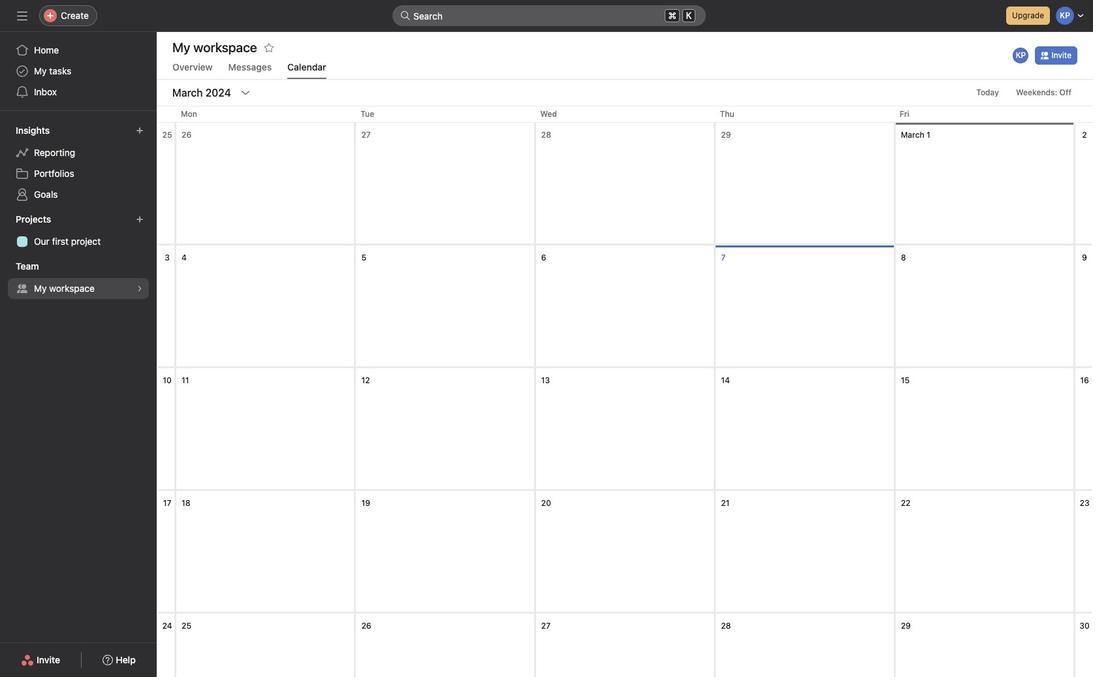 Task type: locate. For each thing, give the bounding box(es) containing it.
6
[[542, 253, 547, 263]]

new project or portfolio image
[[136, 216, 144, 223]]

2 my from the top
[[34, 283, 47, 294]]

upgrade button
[[1007, 7, 1051, 25]]

28
[[542, 130, 552, 140], [721, 621, 731, 631]]

27
[[362, 130, 371, 140], [542, 621, 551, 631]]

0 vertical spatial 26
[[182, 130, 192, 140]]

29
[[721, 130, 731, 140], [901, 621, 911, 631]]

my down team popup button
[[34, 283, 47, 294]]

first
[[52, 236, 69, 247]]

3
[[165, 253, 170, 263]]

0 horizontal spatial invite
[[37, 655, 60, 666]]

1 vertical spatial invite button
[[12, 649, 69, 672]]

mon
[[181, 109, 197, 119]]

16
[[1081, 376, 1090, 385]]

1
[[927, 130, 931, 140]]

projects button
[[13, 210, 63, 229]]

invite button
[[1036, 46, 1078, 65], [12, 649, 69, 672]]

help button
[[94, 649, 144, 672]]

0 horizontal spatial 26
[[182, 130, 192, 140]]

teams element
[[0, 255, 157, 302]]

my workspace
[[172, 40, 257, 55]]

Search tasks, projects, and more text field
[[393, 5, 706, 26]]

my
[[34, 65, 47, 76], [34, 283, 47, 294]]

25
[[162, 130, 172, 140], [182, 621, 191, 631]]

0 horizontal spatial 25
[[162, 130, 172, 140]]

home link
[[8, 40, 149, 61]]

my workspace link
[[8, 278, 149, 299]]

0 vertical spatial invite
[[1052, 50, 1072, 60]]

11
[[182, 376, 189, 385]]

4
[[182, 253, 187, 263]]

1 vertical spatial 26
[[362, 621, 372, 631]]

1 vertical spatial my
[[34, 283, 47, 294]]

1 vertical spatial 27
[[542, 621, 551, 631]]

create
[[61, 10, 89, 21]]

1 vertical spatial 25
[[182, 621, 191, 631]]

k
[[687, 10, 692, 21]]

13
[[542, 376, 550, 385]]

my inside global element
[[34, 65, 47, 76]]

tasks
[[49, 65, 71, 76]]

1 horizontal spatial 26
[[362, 621, 372, 631]]

2
[[1083, 130, 1088, 140]]

portfolios
[[34, 168, 74, 179]]

my for my workspace
[[34, 283, 47, 294]]

5
[[362, 253, 367, 263]]

1 vertical spatial 28
[[721, 621, 731, 631]]

thu
[[720, 109, 735, 119]]

1 my from the top
[[34, 65, 47, 76]]

see details, my workspace image
[[136, 285, 144, 293]]

my left tasks
[[34, 65, 47, 76]]

21
[[721, 499, 730, 508]]

0 vertical spatial 25
[[162, 130, 172, 140]]

25 right 24
[[182, 621, 191, 631]]

1 horizontal spatial invite button
[[1036, 46, 1078, 65]]

⌘
[[669, 10, 677, 21]]

march 1
[[901, 130, 931, 140]]

7
[[721, 253, 726, 263]]

messages
[[228, 61, 272, 73]]

portfolios link
[[8, 163, 149, 184]]

fri
[[900, 109, 910, 119]]

1 horizontal spatial 25
[[182, 621, 191, 631]]

our first project
[[34, 236, 101, 247]]

home
[[34, 44, 59, 56]]

0 vertical spatial my
[[34, 65, 47, 76]]

1 horizontal spatial 28
[[721, 621, 731, 631]]

inbox
[[34, 86, 57, 97]]

new insights image
[[136, 127, 144, 135]]

22
[[901, 499, 911, 508]]

1 vertical spatial invite
[[37, 655, 60, 666]]

overview
[[172, 61, 213, 73]]

help
[[116, 655, 136, 666]]

0 vertical spatial 29
[[721, 130, 731, 140]]

0 vertical spatial 27
[[362, 130, 371, 140]]

0 horizontal spatial 28
[[542, 130, 552, 140]]

0 vertical spatial invite button
[[1036, 46, 1078, 65]]

hide sidebar image
[[17, 10, 27, 21]]

1 horizontal spatial 29
[[901, 621, 911, 631]]

calendar link
[[288, 61, 326, 79]]

0 horizontal spatial 29
[[721, 130, 731, 140]]

today
[[977, 88, 1000, 97]]

26
[[182, 130, 192, 140], [362, 621, 372, 631]]

march 2024
[[172, 87, 231, 99]]

my inside teams element
[[34, 283, 47, 294]]

25 right new insights icon at the left top
[[162, 130, 172, 140]]

None field
[[393, 5, 706, 26]]

reporting link
[[8, 142, 149, 163]]

upgrade
[[1013, 10, 1045, 20]]

invite
[[1052, 50, 1072, 60], [37, 655, 60, 666]]

projects element
[[0, 208, 157, 255]]



Task type: vqa. For each thing, say whether or not it's contained in the screenshot.


Task type: describe. For each thing, give the bounding box(es) containing it.
0 vertical spatial 28
[[542, 130, 552, 140]]

our
[[34, 236, 50, 247]]

my tasks
[[34, 65, 71, 76]]

wed
[[541, 109, 557, 119]]

goals link
[[8, 184, 149, 205]]

14
[[721, 376, 730, 385]]

1 horizontal spatial 27
[[542, 621, 551, 631]]

kp
[[1016, 50, 1027, 60]]

prominent image
[[401, 10, 411, 21]]

my for my tasks
[[34, 65, 47, 76]]

10
[[163, 376, 172, 385]]

weekends: off
[[1017, 88, 1072, 97]]

tue
[[361, 109, 375, 119]]

17
[[163, 499, 171, 508]]

1 horizontal spatial invite
[[1052, 50, 1072, 60]]

weekends: off button
[[1011, 84, 1078, 102]]

calendar
[[288, 61, 326, 73]]

12
[[362, 376, 370, 385]]

my tasks link
[[8, 61, 149, 82]]

workspace
[[49, 283, 95, 294]]

today button
[[971, 84, 1005, 102]]

team button
[[13, 257, 51, 276]]

23
[[1080, 499, 1090, 508]]

team
[[16, 261, 39, 272]]

reporting
[[34, 147, 75, 158]]

my workspace
[[34, 283, 95, 294]]

insights
[[16, 125, 50, 136]]

15
[[901, 376, 910, 385]]

global element
[[0, 32, 157, 110]]

0 horizontal spatial invite button
[[12, 649, 69, 672]]

inbox link
[[8, 82, 149, 103]]

8
[[901, 253, 907, 263]]

insights element
[[0, 119, 157, 208]]

weekends:
[[1017, 88, 1058, 97]]

1 vertical spatial 29
[[901, 621, 911, 631]]

goals
[[34, 189, 58, 200]]

overview link
[[172, 61, 213, 79]]

pick month image
[[240, 88, 251, 98]]

add to starred image
[[264, 42, 274, 53]]

messages link
[[228, 61, 272, 79]]

project
[[71, 236, 101, 247]]

0 horizontal spatial 27
[[362, 130, 371, 140]]

our first project link
[[8, 231, 149, 252]]

projects
[[16, 214, 51, 225]]

9
[[1083, 253, 1088, 263]]

19
[[362, 499, 370, 508]]

create button
[[39, 5, 97, 26]]

off
[[1060, 88, 1072, 97]]

march
[[901, 130, 925, 140]]

20
[[542, 499, 551, 508]]

24
[[162, 621, 172, 631]]

18
[[182, 499, 191, 508]]

30
[[1080, 621, 1090, 631]]



